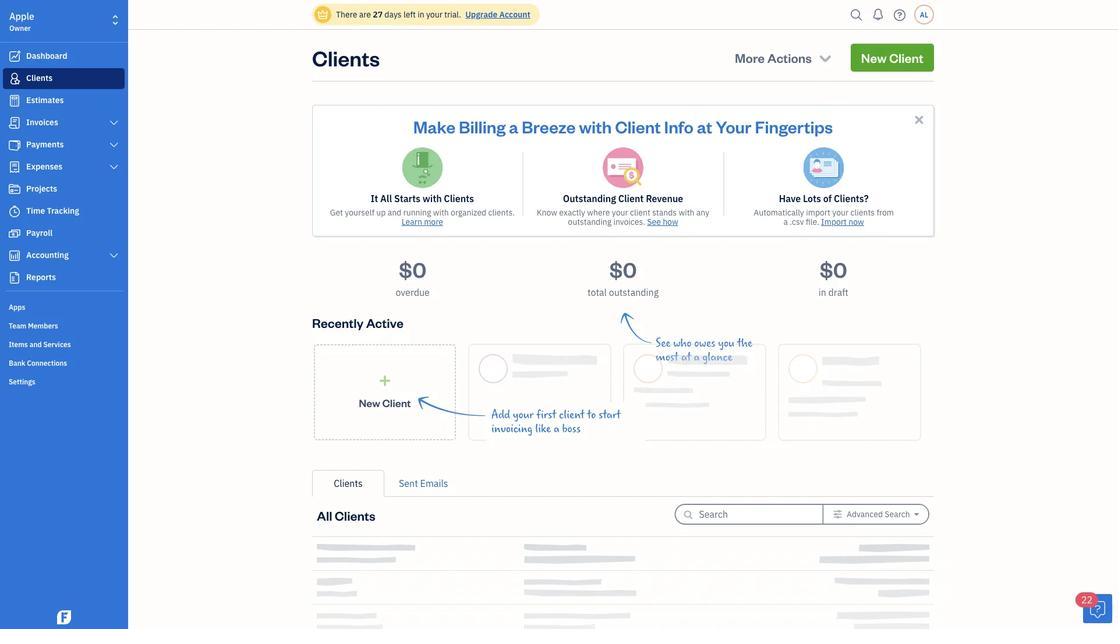 Task type: describe. For each thing, give the bounding box(es) containing it.
know exactly where your client stands with any outstanding invoices.
[[537, 207, 710, 227]]

invoices
[[26, 117, 58, 128]]

more actions
[[735, 49, 812, 66]]

advanced
[[847, 509, 883, 520]]

outstanding
[[563, 193, 616, 205]]

$0 overdue
[[396, 255, 430, 299]]

money image
[[8, 228, 22, 239]]

chevron large down image for accounting
[[109, 251, 119, 260]]

revenue
[[646, 193, 683, 205]]

with right running on the left top of the page
[[433, 207, 449, 218]]

connections
[[27, 358, 67, 368]]

bank
[[9, 358, 25, 368]]

boss
[[562, 422, 581, 435]]

up
[[376, 207, 386, 218]]

see for see how
[[647, 216, 661, 227]]

upgrade
[[465, 9, 498, 20]]

active
[[366, 314, 404, 331]]

lots
[[803, 193, 821, 205]]

sent
[[399, 477, 418, 490]]

stands
[[652, 207, 677, 218]]

report image
[[8, 272, 22, 284]]

projects link
[[3, 179, 125, 200]]

dashboard
[[26, 50, 67, 61]]

recently
[[312, 314, 364, 331]]

client inside know exactly where your client stands with any outstanding invoices.
[[630, 207, 651, 218]]

are
[[359, 9, 371, 20]]

close image
[[913, 113, 926, 126]]

$0 for $0 in draft
[[820, 255, 847, 283]]

and inside items and services link
[[30, 340, 42, 349]]

see how
[[647, 216, 678, 227]]

billing
[[459, 115, 506, 137]]

advanced search button
[[824, 505, 928, 524]]

clients link inside main element
[[3, 68, 125, 89]]

payment image
[[8, 139, 22, 151]]

your inside add your first client to start invoicing like a boss
[[513, 408, 534, 421]]

trial.
[[444, 9, 461, 20]]

22 button
[[1076, 592, 1112, 623]]

client inside add your first client to start invoicing like a boss
[[559, 408, 585, 421]]

more
[[424, 216, 443, 227]]

services
[[43, 340, 71, 349]]

estimates
[[26, 95, 64, 105]]

accounting
[[26, 250, 69, 260]]

running
[[403, 207, 431, 218]]

in inside $0 in draft
[[819, 286, 826, 299]]

$0 in draft
[[819, 255, 849, 299]]

the
[[738, 337, 753, 349]]

time tracking link
[[3, 201, 125, 222]]

freshbooks image
[[55, 610, 73, 624]]

0 vertical spatial at
[[697, 115, 713, 137]]

invoices link
[[3, 112, 125, 133]]

bank connections
[[9, 358, 67, 368]]

clients.
[[488, 207, 515, 218]]

account
[[499, 9, 530, 20]]

starts
[[394, 193, 420, 205]]

and inside it all starts with clients get yourself up and running with organized clients. learn more
[[388, 207, 401, 218]]

add your first client to start invoicing like a boss
[[492, 408, 621, 435]]

chevron large down image for expenses
[[109, 163, 119, 172]]

invoices.
[[614, 216, 645, 227]]

glance
[[703, 351, 733, 363]]

$0 total outstanding
[[588, 255, 659, 299]]

of
[[823, 193, 832, 205]]

apple
[[9, 10, 34, 22]]

your inside know exactly where your client stands with any outstanding invoices.
[[612, 207, 628, 218]]

make
[[413, 115, 456, 137]]

with up running on the left top of the page
[[423, 193, 442, 205]]

expenses link
[[3, 157, 125, 178]]

0 vertical spatial new client
[[861, 49, 924, 66]]

Search text field
[[699, 505, 804, 524]]

apple owner
[[9, 10, 34, 33]]

27
[[373, 9, 383, 20]]

client down plus icon
[[382, 396, 411, 410]]

client left "info"
[[615, 115, 661, 137]]

file.
[[806, 216, 819, 227]]

your left trial.
[[426, 9, 443, 20]]

time tracking
[[26, 205, 79, 216]]

expense image
[[8, 161, 22, 173]]

0 horizontal spatial new client link
[[314, 344, 456, 440]]

there are 27 days left in your trial. upgrade account
[[336, 9, 530, 20]]

days
[[385, 9, 402, 20]]

team members
[[9, 321, 58, 330]]

have lots of clients? automatically import your clients from a .csv file. import now
[[754, 193, 894, 227]]

plus image
[[378, 375, 392, 387]]

outstanding client revenue image
[[603, 147, 644, 188]]

clients
[[851, 207, 875, 218]]

0 vertical spatial in
[[418, 9, 424, 20]]

tracking
[[47, 205, 79, 216]]

owner
[[9, 23, 31, 33]]

time
[[26, 205, 45, 216]]

payments link
[[3, 135, 125, 156]]

outstanding inside $0 total outstanding
[[609, 286, 659, 299]]

al
[[920, 10, 929, 19]]

payments
[[26, 139, 64, 150]]

reports
[[26, 272, 56, 282]]

resource center badge image
[[1083, 594, 1112, 623]]

0 horizontal spatial new client
[[359, 396, 411, 410]]

estimate image
[[8, 95, 22, 107]]

see who owes you the most at a glance
[[656, 337, 753, 363]]

owes
[[694, 337, 716, 349]]

al button
[[914, 5, 934, 24]]

you
[[718, 337, 735, 349]]

all inside it all starts with clients get yourself up and running with organized clients. learn more
[[380, 193, 392, 205]]

have
[[779, 193, 801, 205]]

sent emails
[[399, 477, 448, 490]]

make billing a breeze with client info at your fingertips
[[413, 115, 833, 137]]

22
[[1082, 594, 1093, 606]]



Task type: locate. For each thing, give the bounding box(es) containing it.
it all starts with clients get yourself up and running with organized clients. learn more
[[330, 193, 515, 227]]

0 vertical spatial outstanding
[[568, 216, 612, 227]]

new down notifications icon
[[861, 49, 887, 66]]

reports link
[[3, 267, 125, 288]]

your
[[716, 115, 752, 137]]

search image
[[847, 6, 866, 24]]

0 horizontal spatial $0
[[399, 255, 427, 283]]

$0 for $0 total outstanding
[[609, 255, 637, 283]]

notifications image
[[869, 3, 888, 26]]

know
[[537, 207, 557, 218]]

and right the items
[[30, 340, 42, 349]]

chevron large down image for payments
[[109, 140, 119, 150]]

overdue
[[396, 286, 430, 299]]

chevron large down image inside "payments" link
[[109, 140, 119, 150]]

at down who
[[681, 351, 691, 363]]

client down go to help icon
[[889, 49, 924, 66]]

who
[[673, 337, 692, 349]]

$0 inside $0 in draft
[[820, 255, 847, 283]]

0 vertical spatial see
[[647, 216, 661, 227]]

accounting link
[[3, 245, 125, 266]]

have lots of clients? image
[[804, 147, 844, 188]]

a right 'like'
[[554, 422, 560, 435]]

2 chevron large down image from the top
[[109, 163, 119, 172]]

import
[[806, 207, 831, 218]]

1 horizontal spatial client
[[630, 207, 651, 218]]

clients link up "all clients"
[[312, 470, 384, 497]]

1 vertical spatial in
[[819, 286, 826, 299]]

yourself
[[345, 207, 375, 218]]

more
[[735, 49, 765, 66]]

exactly
[[559, 207, 585, 218]]

see inside the see who owes you the most at a glance
[[656, 337, 671, 349]]

main element
[[0, 0, 157, 629]]

your inside the have lots of clients? automatically import your clients from a .csv file. import now
[[832, 207, 849, 218]]

1 chevron large down image from the top
[[109, 118, 119, 128]]

all
[[380, 193, 392, 205], [317, 507, 332, 524]]

1 vertical spatial at
[[681, 351, 691, 363]]

outstanding client revenue
[[563, 193, 683, 205]]

1 $0 from the left
[[399, 255, 427, 283]]

2 horizontal spatial $0
[[820, 255, 847, 283]]

apps
[[9, 302, 25, 312]]

chevron large down image
[[109, 140, 119, 150], [109, 251, 119, 260]]

0 horizontal spatial new
[[359, 396, 380, 410]]

where
[[587, 207, 610, 218]]

items and services
[[9, 340, 71, 349]]

1 horizontal spatial all
[[380, 193, 392, 205]]

0 vertical spatial all
[[380, 193, 392, 205]]

$0 up draft
[[820, 255, 847, 283]]

organized
[[451, 207, 486, 218]]

fingertips
[[755, 115, 833, 137]]

clients link up estimates link
[[3, 68, 125, 89]]

outstanding right total
[[609, 286, 659, 299]]

payroll
[[26, 227, 53, 238]]

2 chevron large down image from the top
[[109, 251, 119, 260]]

new down plus icon
[[359, 396, 380, 410]]

a down the owes
[[694, 351, 700, 363]]

client up know exactly where your client stands with any outstanding invoices.
[[618, 193, 644, 205]]

1 horizontal spatial clients link
[[312, 470, 384, 497]]

learn
[[402, 216, 422, 227]]

0 horizontal spatial in
[[418, 9, 424, 20]]

from
[[877, 207, 894, 218]]

$0 inside $0 total outstanding
[[609, 255, 637, 283]]

1 chevron large down image from the top
[[109, 140, 119, 150]]

your up invoicing
[[513, 408, 534, 421]]

0 horizontal spatial and
[[30, 340, 42, 349]]

0 horizontal spatial client
[[559, 408, 585, 421]]

members
[[28, 321, 58, 330]]

dashboard image
[[8, 51, 22, 62]]

clients link
[[3, 68, 125, 89], [312, 470, 384, 497]]

a right billing
[[509, 115, 519, 137]]

1 vertical spatial and
[[30, 340, 42, 349]]

actions
[[767, 49, 812, 66]]

1 vertical spatial new client link
[[314, 344, 456, 440]]

import
[[821, 216, 847, 227]]

settings image
[[833, 510, 843, 519]]

1 vertical spatial all
[[317, 507, 332, 524]]

1 horizontal spatial new client link
[[851, 44, 934, 72]]

more actions button
[[725, 44, 844, 72]]

2 $0 from the left
[[609, 255, 637, 283]]

add
[[492, 408, 510, 421]]

chevron large down image up expenses link
[[109, 140, 119, 150]]

0 horizontal spatial all
[[317, 507, 332, 524]]

project image
[[8, 183, 22, 195]]

1 horizontal spatial $0
[[609, 255, 637, 283]]

0 vertical spatial chevron large down image
[[109, 140, 119, 150]]

3 $0 from the left
[[820, 255, 847, 283]]

1 vertical spatial see
[[656, 337, 671, 349]]

chevron large down image inside invoices link
[[109, 118, 119, 128]]

any
[[697, 207, 710, 218]]

get
[[330, 207, 343, 218]]

like
[[535, 422, 551, 435]]

1 horizontal spatial and
[[388, 207, 401, 218]]

bank connections link
[[3, 354, 125, 371]]

new
[[861, 49, 887, 66], [359, 396, 380, 410]]

0 vertical spatial chevron large down image
[[109, 118, 119, 128]]

go to help image
[[891, 6, 909, 24]]

1 vertical spatial new
[[359, 396, 380, 410]]

0 horizontal spatial clients link
[[3, 68, 125, 89]]

0 vertical spatial client
[[630, 207, 651, 218]]

0 vertical spatial new client link
[[851, 44, 934, 72]]

and right up
[[388, 207, 401, 218]]

client image
[[8, 73, 22, 84]]

search
[[885, 509, 910, 520]]

to
[[587, 408, 596, 421]]

a inside the see who owes you the most at a glance
[[694, 351, 700, 363]]

items and services link
[[3, 335, 125, 352]]

clients inside it all starts with clients get yourself up and running with organized clients. learn more
[[444, 193, 474, 205]]

1 horizontal spatial new client
[[861, 49, 924, 66]]

a inside the have lots of clients? automatically import your clients from a .csv file. import now
[[784, 216, 788, 227]]

with inside know exactly where your client stands with any outstanding invoices.
[[679, 207, 695, 218]]

1 horizontal spatial in
[[819, 286, 826, 299]]

see
[[647, 216, 661, 227], [656, 337, 671, 349]]

with left any
[[679, 207, 695, 218]]

1 vertical spatial chevron large down image
[[109, 163, 119, 172]]

outstanding inside know exactly where your client stands with any outstanding invoices.
[[568, 216, 612, 227]]

see for see who owes you the most at a glance
[[656, 337, 671, 349]]

info
[[664, 115, 694, 137]]

emails
[[420, 477, 448, 490]]

most
[[656, 351, 679, 363]]

in right 'left'
[[418, 9, 424, 20]]

$0 for $0 overdue
[[399, 255, 427, 283]]

1 vertical spatial outstanding
[[609, 286, 659, 299]]

0 vertical spatial and
[[388, 207, 401, 218]]

chevron large down image up "payments" link
[[109, 118, 119, 128]]

$0 up overdue
[[399, 255, 427, 283]]

invoice image
[[8, 117, 22, 129]]

with
[[579, 115, 612, 137], [423, 193, 442, 205], [433, 207, 449, 218], [679, 207, 695, 218]]

chevron large down image
[[109, 118, 119, 128], [109, 163, 119, 172]]

client up boss
[[559, 408, 585, 421]]

and
[[388, 207, 401, 218], [30, 340, 42, 349]]

chevron large down image for invoices
[[109, 118, 119, 128]]

1 vertical spatial chevron large down image
[[109, 251, 119, 260]]

client
[[889, 49, 924, 66], [615, 115, 661, 137], [618, 193, 644, 205], [382, 396, 411, 410]]

it all starts with clients image
[[402, 147, 443, 188]]

0 vertical spatial clients link
[[3, 68, 125, 89]]

dashboard link
[[3, 46, 125, 67]]

caretdown image
[[914, 510, 919, 519]]

there
[[336, 9, 357, 20]]

client down outstanding client revenue
[[630, 207, 651, 218]]

at right "info"
[[697, 115, 713, 137]]

apps link
[[3, 298, 125, 315]]

total
[[588, 286, 607, 299]]

at inside the see who owes you the most at a glance
[[681, 351, 691, 363]]

chevron large down image up projects link
[[109, 163, 119, 172]]

settings link
[[3, 372, 125, 390]]

see left how
[[647, 216, 661, 227]]

outstanding down "outstanding"
[[568, 216, 612, 227]]

1 horizontal spatial new
[[861, 49, 887, 66]]

clients inside main element
[[26, 73, 53, 83]]

at
[[697, 115, 713, 137], [681, 351, 691, 363]]

start
[[599, 408, 621, 421]]

$0 down invoices.
[[609, 255, 637, 283]]

draft
[[829, 286, 849, 299]]

1 vertical spatial clients link
[[312, 470, 384, 497]]

see up most
[[656, 337, 671, 349]]

0 horizontal spatial at
[[681, 351, 691, 363]]

1 vertical spatial new client
[[359, 396, 411, 410]]

breeze
[[522, 115, 576, 137]]

chart image
[[8, 250, 22, 262]]

your down outstanding client revenue
[[612, 207, 628, 218]]

your down the clients?
[[832, 207, 849, 218]]

upgrade account link
[[463, 9, 530, 20]]

$0 inside $0 overdue
[[399, 255, 427, 283]]

team members link
[[3, 316, 125, 334]]

0 vertical spatial new
[[861, 49, 887, 66]]

new client down plus icon
[[359, 396, 411, 410]]

with right breeze
[[579, 115, 612, 137]]

chevron large down image down payroll link
[[109, 251, 119, 260]]

crown image
[[317, 8, 329, 21]]

clients?
[[834, 193, 869, 205]]

1 vertical spatial client
[[559, 408, 585, 421]]

1 horizontal spatial at
[[697, 115, 713, 137]]

it
[[371, 193, 378, 205]]

new client
[[861, 49, 924, 66], [359, 396, 411, 410]]

chevrondown image
[[817, 50, 833, 66]]

timer image
[[8, 206, 22, 217]]

sent emails link
[[384, 470, 463, 497]]

projects
[[26, 183, 57, 194]]

in left draft
[[819, 286, 826, 299]]

new client down go to help icon
[[861, 49, 924, 66]]

automatically
[[754, 207, 804, 218]]

a left .csv at the top
[[784, 216, 788, 227]]

payroll link
[[3, 223, 125, 244]]

left
[[404, 9, 416, 20]]

a inside add your first client to start invoicing like a boss
[[554, 422, 560, 435]]

items
[[9, 340, 28, 349]]



Task type: vqa. For each thing, say whether or not it's contained in the screenshot.
FILE.
yes



